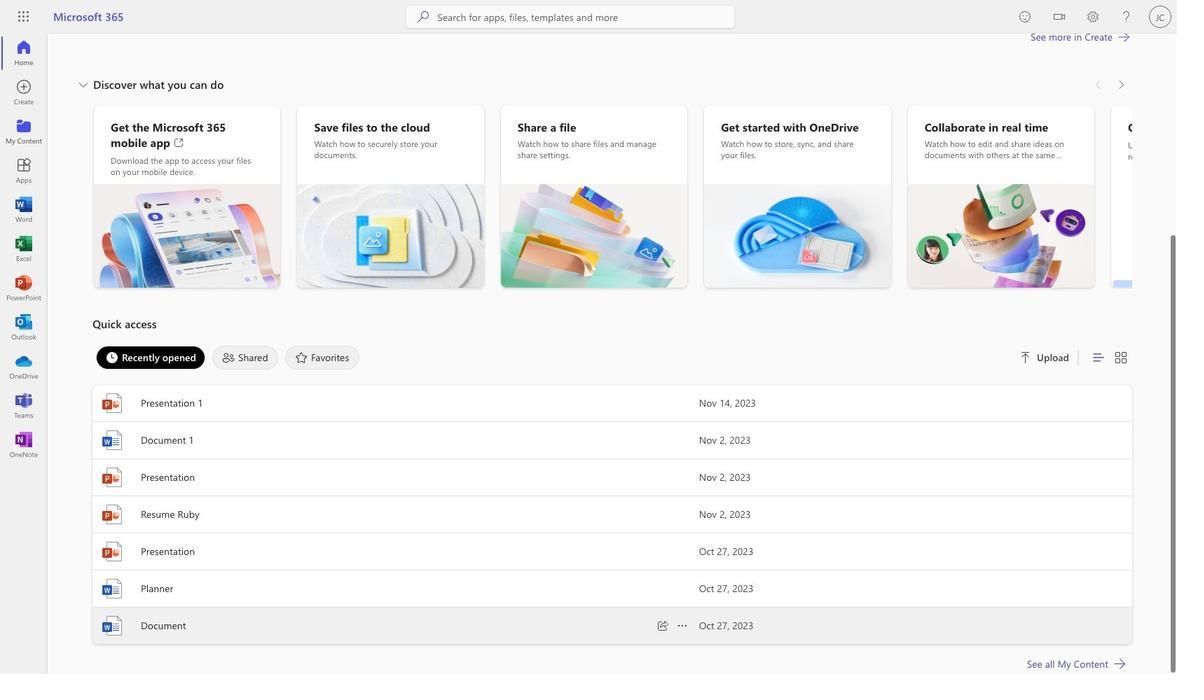 Task type: describe. For each thing, give the bounding box(es) containing it.
2 tab from the left
[[209, 346, 282, 370]]

collaborate in real time image
[[908, 184, 1095, 288]]

1 name presentation cell from the top
[[92, 467, 699, 489]]

Search box. Suggestions appear as you type. search field
[[437, 6, 735, 28]]

powerpoint image for name presentation 1 cell
[[101, 392, 123, 415]]

save files to the cloud image
[[297, 184, 484, 288]]

powerpoint image for 1st 'name presentation' cell from the top
[[101, 467, 123, 489]]

word image
[[101, 430, 123, 452]]

3 tab from the left
[[282, 346, 363, 370]]

share a file image
[[501, 184, 688, 288]]

teams image
[[17, 399, 31, 413]]

name presentation 1 cell
[[92, 392, 699, 415]]

1 tab from the left
[[92, 346, 209, 370]]

0 vertical spatial powerpoint image
[[17, 282, 31, 296]]

home image
[[17, 46, 31, 60]]

outlook image
[[17, 321, 31, 335]]

apps image
[[17, 164, 31, 178]]



Task type: vqa. For each thing, say whether or not it's contained in the screenshot.
Universal presentation presentation
no



Task type: locate. For each thing, give the bounding box(es) containing it.
1 vertical spatial name presentation cell
[[92, 541, 699, 563]]

tab
[[92, 346, 209, 370], [209, 346, 282, 370], [282, 346, 363, 370]]

2 powerpoint image from the top
[[101, 467, 123, 489]]

next image
[[1114, 74, 1128, 96]]

word image
[[17, 203, 31, 217], [101, 578, 123, 601], [101, 615, 123, 638]]

0 vertical spatial word image
[[17, 203, 31, 217]]

name document 1 cell
[[92, 430, 699, 452]]

1 powerpoint image from the top
[[101, 392, 123, 415]]

jc image
[[1149, 6, 1172, 28]]

3 powerpoint image from the top
[[101, 504, 123, 526]]

tab list
[[92, 343, 1004, 373]]

name presentation cell up name resume ruby cell
[[92, 467, 699, 489]]

excel image
[[17, 242, 31, 256]]

name presentation cell up name planner cell
[[92, 541, 699, 563]]

application
[[0, 0, 1177, 675]]

1 vertical spatial word image
[[101, 578, 123, 601]]

get started with onedrive image
[[704, 184, 891, 288]]

powerpoint image for name resume ruby cell
[[101, 504, 123, 526]]

1 vertical spatial powerpoint image
[[101, 541, 123, 563]]

2 vertical spatial powerpoint image
[[101, 504, 123, 526]]

0 vertical spatial powerpoint image
[[101, 392, 123, 415]]

favorites element
[[285, 346, 360, 370]]

name planner cell
[[92, 578, 699, 601]]

name resume ruby cell
[[92, 504, 699, 526]]

create image
[[17, 85, 31, 100]]

get the microsoft 365 mobile app image
[[94, 184, 281, 288]]

2 name presentation cell from the top
[[92, 541, 699, 563]]

1 vertical spatial powerpoint image
[[101, 467, 123, 489]]

powerpoint image
[[101, 392, 123, 415], [101, 467, 123, 489], [101, 504, 123, 526]]

powerpoint image
[[17, 282, 31, 296], [101, 541, 123, 563]]

name presentation cell
[[92, 467, 699, 489], [92, 541, 699, 563]]

0 vertical spatial name presentation cell
[[92, 467, 699, 489]]

0 horizontal spatial powerpoint image
[[17, 282, 31, 296]]

None search field
[[407, 6, 735, 28]]

my content image
[[17, 125, 31, 139]]

shared element
[[212, 346, 278, 370]]

2 vertical spatial word image
[[101, 615, 123, 638]]

onenote image
[[17, 439, 31, 453]]

name document cell
[[92, 615, 699, 638]]

navigation
[[0, 34, 48, 465]]

onedrive image
[[17, 360, 31, 374]]

banner
[[0, 0, 1177, 36]]

word image for name planner cell
[[101, 578, 123, 601]]

grow your business image
[[1111, 184, 1177, 288]]

recently opened element
[[96, 346, 205, 370]]

word image for the name document cell
[[101, 615, 123, 638]]

1 horizontal spatial powerpoint image
[[101, 541, 123, 563]]



